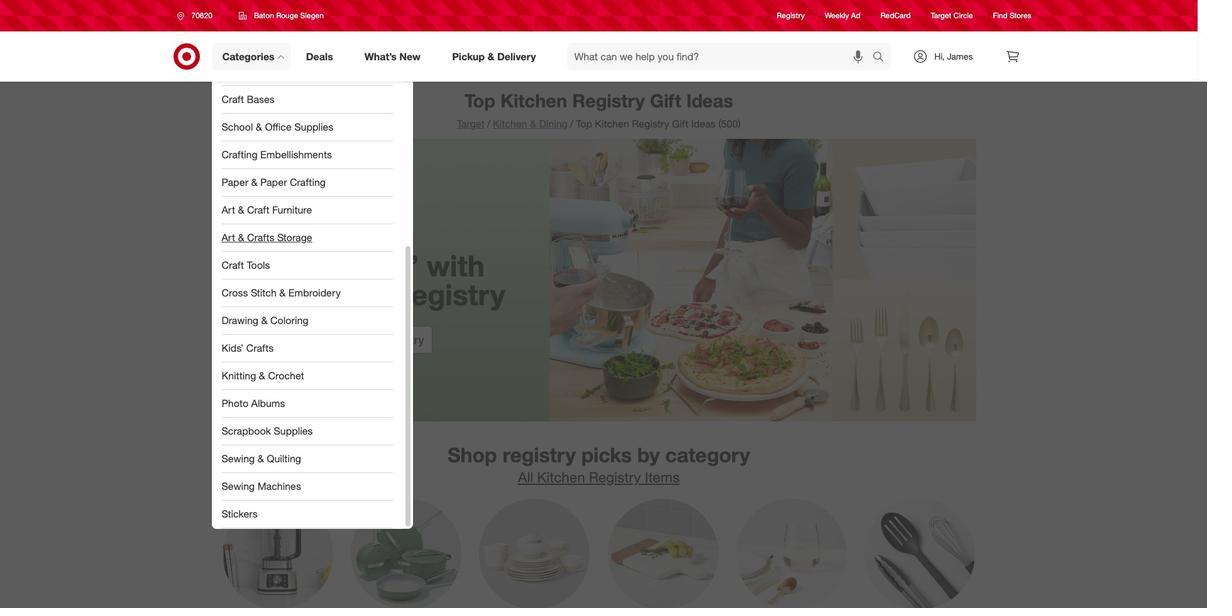 Task type: locate. For each thing, give the bounding box(es) containing it.
supplies up quilting
[[274, 425, 313, 437]]

baton rouge siegen
[[254, 11, 324, 20]]

& up art & crafts storage
[[238, 204, 244, 216]]

crafting embellishments link
[[212, 141, 403, 169]]

target
[[931, 11, 952, 20], [457, 118, 485, 130], [345, 333, 377, 347]]

photo albums
[[222, 397, 285, 410]]

art for art & crafts storage
[[222, 231, 235, 244]]

crafts right kids'
[[246, 342, 274, 354]]

sewing machines link
[[212, 473, 403, 501]]

new
[[400, 50, 421, 63]]

sewing & quilting
[[222, 453, 301, 465]]

pickup & delivery
[[452, 50, 536, 63]]

& up art & craft furniture
[[251, 176, 258, 188]]

1 vertical spatial target
[[457, 118, 485, 130]]

& for drawing & coloring
[[261, 314, 268, 327]]

target left circle
[[931, 11, 952, 20]]

pickup
[[452, 50, 485, 63]]

1 horizontal spatial paper
[[260, 176, 287, 188]]

gift
[[650, 89, 682, 112], [672, 118, 689, 130]]

hi,
[[935, 51, 945, 62]]

say
[[285, 248, 335, 284]]

&
[[488, 50, 495, 63], [530, 118, 536, 130], [256, 120, 262, 133], [251, 176, 258, 188], [238, 204, 244, 216], [238, 231, 244, 244], [279, 287, 286, 299], [261, 314, 268, 327], [259, 370, 265, 382], [258, 453, 264, 465]]

& left quilting
[[258, 453, 264, 465]]

sewing
[[222, 453, 255, 465], [222, 480, 255, 493]]

1 horizontal spatial /
[[570, 118, 574, 130]]

craft up art & crafts storage
[[247, 204, 270, 216]]

target link
[[457, 118, 485, 130]]

0 horizontal spatial /
[[487, 118, 491, 130]]

& for pickup & delivery
[[488, 50, 495, 63]]

& for paper & paper crafting
[[251, 176, 258, 188]]

1 vertical spatial crafts
[[246, 342, 274, 354]]

& left the office
[[256, 120, 262, 133]]

items
[[645, 469, 680, 486]]

crafts
[[247, 231, 275, 244], [246, 342, 274, 354]]

target inside target circle link
[[931, 11, 952, 20]]

1 sewing from the top
[[222, 453, 255, 465]]

sewing inside "sewing & quilting" 'link'
[[222, 453, 255, 465]]

2 vertical spatial target
[[345, 333, 377, 347]]

0 vertical spatial target
[[931, 11, 952, 20]]

& up craft tools
[[238, 231, 244, 244]]

craft left bases
[[222, 93, 244, 105]]

crafts up tools
[[247, 231, 275, 244]]

1 vertical spatial crafting
[[290, 176, 326, 188]]

school & office supplies link
[[212, 114, 403, 141]]

redcard
[[881, 11, 911, 20]]

paper & paper crafting
[[222, 176, 326, 188]]

1 horizontal spatial target
[[457, 118, 485, 130]]

registry
[[503, 444, 576, 468]]

sewing up stickers
[[222, 480, 255, 493]]

& right pickup
[[488, 50, 495, 63]]

craft for craft tools
[[222, 259, 244, 271]]

0 vertical spatial top
[[465, 89, 496, 112]]

art up art & crafts storage
[[222, 204, 235, 216]]

top right the dining
[[576, 118, 592, 130]]

/ right the dining
[[570, 118, 574, 130]]

1 vertical spatial art
[[222, 231, 235, 244]]

target registry button
[[337, 327, 432, 354]]

target for target registry
[[345, 333, 377, 347]]

1 art from the top
[[222, 204, 235, 216]]

wedding
[[264, 277, 383, 312]]

redcard link
[[881, 10, 911, 21]]

art
[[222, 204, 235, 216], [222, 231, 235, 244]]

0 vertical spatial ideas
[[687, 89, 733, 112]]

art for art & craft furniture
[[222, 204, 235, 216]]

2 horizontal spatial target
[[931, 11, 952, 20]]

shop registry picks by category all kitchen registry items
[[448, 444, 750, 486]]

art & craft furniture link
[[212, 197, 403, 224]]

paper & paper crafting link
[[212, 169, 403, 197]]

couple cheers after making homemade pizzas. silverware and bowls in view. image
[[222, 139, 976, 422]]

supplies down craft bases link
[[294, 120, 334, 133]]

furniture
[[272, 204, 312, 216]]

rouge
[[276, 11, 298, 20]]

crafting
[[222, 148, 258, 161], [290, 176, 326, 188]]

stickers link
[[212, 501, 403, 529]]

0 vertical spatial crafting
[[222, 148, 258, 161]]

& right stitch
[[279, 287, 286, 299]]

categories
[[222, 50, 275, 63]]

sewing machines
[[222, 480, 301, 493]]

supplies
[[294, 120, 334, 133], [274, 425, 313, 437]]

0 vertical spatial art
[[222, 204, 235, 216]]

sewing & quilting link
[[212, 446, 403, 473]]

cross stitch & embroidery link
[[212, 280, 403, 307]]

top kitchen registry gift ideas target / kitchen & dining / top kitchen registry gift ideas (500)
[[457, 89, 741, 130]]

1 vertical spatial craft
[[247, 204, 270, 216]]

/ right target link on the left top
[[487, 118, 491, 130]]

sewing inside sewing machines link
[[222, 480, 255, 493]]

delivery
[[497, 50, 536, 63]]

0 horizontal spatial crafting
[[222, 148, 258, 161]]

craft tools link
[[212, 252, 403, 280]]

kitchen down registry at bottom left
[[537, 469, 585, 486]]

registry
[[777, 11, 805, 20], [572, 89, 645, 112], [632, 118, 670, 130], [391, 277, 505, 312], [381, 333, 424, 347], [589, 469, 641, 486]]

/
[[487, 118, 491, 130], [570, 118, 574, 130]]

0 horizontal spatial top
[[465, 89, 496, 112]]

What can we help you find? suggestions appear below search field
[[567, 43, 876, 70]]

cross stitch & embroidery
[[222, 287, 341, 299]]

sewing for sewing machines
[[222, 480, 255, 493]]

& right knitting
[[259, 370, 265, 382]]

ideas left (500)
[[691, 118, 716, 130]]

0 vertical spatial supplies
[[294, 120, 334, 133]]

ideas
[[687, 89, 733, 112], [691, 118, 716, 130]]

sewing down scrapbook
[[222, 453, 255, 465]]

crafting down crafting embellishments link
[[290, 176, 326, 188]]

school & office supplies
[[222, 120, 334, 133]]

1 vertical spatial sewing
[[222, 480, 255, 493]]

paper down "crafting embellishments"
[[260, 176, 287, 188]]

2 sewing from the top
[[222, 480, 255, 493]]

target inside 'target registry' button
[[345, 333, 377, 347]]

70820 button
[[169, 4, 226, 27]]

1 horizontal spatial top
[[576, 118, 592, 130]]

ideas up (500)
[[687, 89, 733, 112]]

top
[[465, 89, 496, 112], [576, 118, 592, 130]]

cross
[[222, 287, 248, 299]]

2 vertical spatial craft
[[222, 259, 244, 271]]

crafting down school
[[222, 148, 258, 161]]

& right drawing
[[261, 314, 268, 327]]

art up craft tools
[[222, 231, 235, 244]]

photo albums link
[[212, 390, 403, 418]]

scrapbook supplies
[[222, 425, 313, 437]]

70820
[[192, 11, 213, 20]]

bases
[[247, 93, 275, 105]]

target left kitchen & dining link
[[457, 118, 485, 130]]

find
[[993, 11, 1008, 20]]

albums
[[251, 397, 285, 410]]

1 vertical spatial ideas
[[691, 118, 716, 130]]

& for school & office supplies
[[256, 120, 262, 133]]

kitchen
[[501, 89, 567, 112], [493, 118, 527, 130], [595, 118, 629, 130], [537, 469, 585, 486]]

1 paper from the left
[[222, 176, 248, 188]]

kitchen & dining link
[[493, 118, 568, 130]]

kitchen right the dining
[[595, 118, 629, 130]]

& left the dining
[[530, 118, 536, 130]]

deals
[[306, 50, 333, 63]]

target down wedding
[[345, 333, 377, 347]]

craft left tools
[[222, 259, 244, 271]]

craft for craft bases
[[222, 93, 244, 105]]

top up target link on the left top
[[465, 89, 496, 112]]

2 / from the left
[[570, 118, 574, 130]]

ad
[[851, 11, 861, 20]]

embroidery
[[289, 287, 341, 299]]

art inside "link"
[[222, 204, 235, 216]]

craft inside "link"
[[247, 204, 270, 216]]

0 horizontal spatial target
[[345, 333, 377, 347]]

what's new link
[[354, 43, 437, 70]]

kids'
[[222, 342, 244, 354]]

shop
[[448, 444, 497, 468]]

& inside "link"
[[238, 204, 244, 216]]

& inside top kitchen registry gift ideas target / kitchen & dining / top kitchen registry gift ideas (500)
[[530, 118, 536, 130]]

0 horizontal spatial paper
[[222, 176, 248, 188]]

all kitchen registry items link
[[518, 469, 680, 486]]

0 vertical spatial craft
[[222, 93, 244, 105]]

2 art from the top
[[222, 231, 235, 244]]

0 vertical spatial sewing
[[222, 453, 255, 465]]

1 vertical spatial top
[[576, 118, 592, 130]]

1 horizontal spatial crafting
[[290, 176, 326, 188]]

paper up art & craft furniture
[[222, 176, 248, 188]]



Task type: vqa. For each thing, say whether or not it's contained in the screenshot.
the "Delivery"
yes



Task type: describe. For each thing, give the bounding box(es) containing it.
siegen
[[300, 11, 324, 20]]

stores
[[1010, 11, 1032, 20]]

hi, james
[[935, 51, 973, 62]]

storage
[[277, 231, 312, 244]]

registry inside button
[[381, 333, 424, 347]]

tools
[[247, 259, 270, 271]]

0 vertical spatial gift
[[650, 89, 682, 112]]

target inside top kitchen registry gift ideas target / kitchen & dining / top kitchen registry gift ideas (500)
[[457, 118, 485, 130]]

1 vertical spatial gift
[[672, 118, 689, 130]]

& for art & crafts storage
[[238, 231, 244, 244]]

what's
[[365, 50, 397, 63]]

target for target circle
[[931, 11, 952, 20]]

office
[[265, 120, 292, 133]]

deals link
[[295, 43, 349, 70]]

craft tools
[[222, 259, 270, 271]]

stitch
[[251, 287, 277, 299]]

& for knitting & crochet
[[259, 370, 265, 382]]

school
[[222, 120, 253, 133]]

craft bases link
[[212, 86, 403, 114]]

registry link
[[777, 10, 805, 21]]

quilting
[[267, 453, 301, 465]]

kids' crafts link
[[212, 335, 403, 363]]

0 vertical spatial crafts
[[247, 231, 275, 244]]

stickers
[[222, 508, 258, 521]]

registry inside say "i do" with wedding registry
[[391, 277, 505, 312]]

craft bases
[[222, 93, 275, 105]]

knitting & crochet
[[222, 370, 304, 382]]

art & crafts storage
[[222, 231, 312, 244]]

all
[[518, 469, 534, 486]]

circle
[[954, 11, 973, 20]]

find stores link
[[993, 10, 1032, 21]]

search button
[[867, 43, 898, 73]]

by
[[638, 444, 660, 468]]

baton rouge siegen button
[[231, 4, 332, 27]]

weekly
[[825, 11, 849, 20]]

1 vertical spatial supplies
[[274, 425, 313, 437]]

art & crafts storage link
[[212, 224, 403, 252]]

art & craft furniture
[[222, 204, 312, 216]]

drawing
[[222, 314, 259, 327]]

kitchen up kitchen & dining link
[[501, 89, 567, 112]]

search
[[867, 51, 898, 64]]

james
[[947, 51, 973, 62]]

category
[[666, 444, 750, 468]]

knitting & crochet link
[[212, 363, 403, 390]]

& for art & craft furniture
[[238, 204, 244, 216]]

target circle link
[[931, 10, 973, 21]]

weekly ad
[[825, 11, 861, 20]]

coloring
[[270, 314, 309, 327]]

sewing for sewing & quilting
[[222, 453, 255, 465]]

dining
[[539, 118, 568, 130]]

crochet
[[268, 370, 304, 382]]

baton
[[254, 11, 274, 20]]

pickup & delivery link
[[442, 43, 552, 70]]

scrapbook
[[222, 425, 271, 437]]

(500)
[[719, 118, 741, 130]]

photo
[[222, 397, 248, 410]]

knitting
[[222, 370, 256, 382]]

find stores
[[993, 11, 1032, 20]]

target circle
[[931, 11, 973, 20]]

scrapbook supplies link
[[212, 418, 403, 446]]

& for sewing & quilting
[[258, 453, 264, 465]]

2 paper from the left
[[260, 176, 287, 188]]

categories link
[[212, 43, 290, 70]]

drawing & coloring link
[[212, 307, 403, 335]]

crafting embellishments
[[222, 148, 332, 161]]

"i
[[343, 248, 364, 284]]

1 / from the left
[[487, 118, 491, 130]]

do"
[[372, 248, 419, 284]]

weekly ad link
[[825, 10, 861, 21]]

kitchen right target link on the left top
[[493, 118, 527, 130]]

say "i do" with wedding registry
[[264, 248, 505, 312]]

embellishments
[[260, 148, 332, 161]]

kids' crafts
[[222, 342, 274, 354]]

registry inside shop registry picks by category all kitchen registry items
[[589, 469, 641, 486]]

picks
[[582, 444, 632, 468]]

machines
[[258, 480, 301, 493]]

what's new
[[365, 50, 421, 63]]

target registry
[[345, 333, 424, 347]]

kitchen inside shop registry picks by category all kitchen registry items
[[537, 469, 585, 486]]

drawing & coloring
[[222, 314, 309, 327]]



